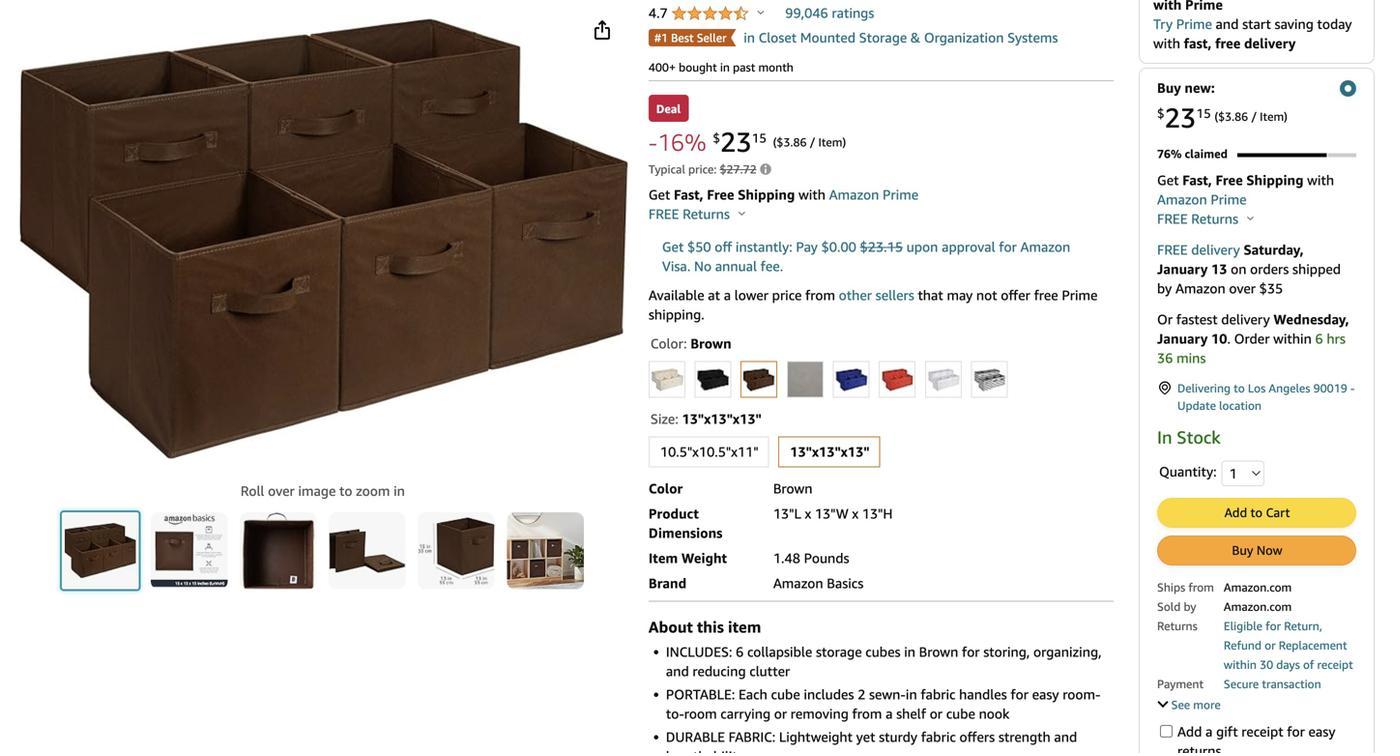 Task type: describe. For each thing, give the bounding box(es) containing it.
fastest
[[1176, 311, 1218, 327]]

from inside ships from amazon.com sold by
[[1189, 580, 1214, 594]]

transaction
[[1262, 677, 1321, 691]]

delivery for fastest
[[1221, 311, 1270, 327]]

for inside 'add a gift receipt for easy returns'
[[1287, 723, 1305, 739]]

january for saturday, january 13
[[1157, 261, 1208, 277]]

a inside about this item includes: 6 collapsible storage cubes in brown for storing, organizing, and reducing clutter portable: each cube includes 2 sewn-in fabric handles for easy room- to-room carrying or removing from a shelf or cube nook durable fabric: lightweight yet sturdy fabric offers strength and breathability
[[886, 706, 893, 722]]

try
[[1153, 16, 1173, 32]]

shipping.
[[649, 306, 704, 322]]

delivering to los angeles 90019 - update location
[[1178, 381, 1355, 412]]

room
[[684, 706, 717, 722]]

1 horizontal spatial cube
[[946, 706, 975, 722]]

amazon inside upon approval for amazon visa. no annual fee.
[[1020, 239, 1070, 255]]

zoom
[[356, 483, 390, 499]]

&
[[911, 29, 921, 45]]

6 hrs 36 mins
[[1157, 330, 1346, 366]]

( inside -16% $ 23 15 ( $3.86 / item)
[[773, 135, 777, 149]]

6 inside 6 hrs 36 mins
[[1315, 330, 1323, 346]]

black image
[[696, 362, 730, 397]]

white image
[[926, 362, 961, 397]]

organization
[[924, 29, 1004, 45]]

fee.
[[761, 258, 783, 274]]

receipt inside eligible for return, refund or replacement within 30 days of receipt payment
[[1317, 658, 1353, 671]]

( inside $ 23 15 ( $3.86 / item)
[[1215, 110, 1218, 123]]

90019
[[1313, 381, 1347, 395]]

secure transaction packaging
[[1157, 677, 1321, 710]]

mins
[[1177, 350, 1206, 366]]

angeles
[[1269, 381, 1310, 395]]

shipping for amazon prime link to the right
[[1247, 172, 1304, 188]]

this
[[697, 618, 724, 636]]

that may not offer free prime shipping.
[[649, 287, 1098, 322]]

get fast, free shipping with amazon prime for the left amazon prime link
[[649, 187, 919, 203]]

get $50 off instantly: pay $0.00 $23.15
[[662, 239, 903, 255]]

0 horizontal spatial free returns button
[[649, 204, 745, 224]]

0 vertical spatial brown
[[691, 335, 732, 351]]

popover image
[[757, 10, 764, 15]]

1 vertical spatial delivery
[[1191, 242, 1240, 257]]

shelf
[[896, 706, 926, 722]]

item
[[728, 618, 761, 636]]

amazon.com returns
[[1157, 600, 1292, 633]]

free for amazon prime link to the right
[[1216, 172, 1243, 188]]

carrying
[[721, 706, 771, 722]]

of
[[1303, 658, 1314, 671]]

lower
[[735, 287, 769, 303]]

1 horizontal spatial within
[[1273, 330, 1312, 346]]

not
[[976, 287, 997, 303]]

within inside eligible for return, refund or replacement within 30 days of receipt payment
[[1224, 658, 1257, 671]]

4.7 button
[[649, 5, 764, 23]]

typical
[[649, 162, 685, 176]]

off
[[715, 239, 732, 255]]

prime inside the that may not offer free prime shipping.
[[1062, 287, 1098, 303]]

breathability
[[666, 748, 745, 753]]

free for rightmost free returns button
[[1157, 211, 1188, 227]]

0 horizontal spatial 23
[[720, 126, 752, 158]]

price:
[[688, 162, 717, 176]]

free inside the that may not offer free prime shipping.
[[1034, 287, 1058, 303]]

0 vertical spatial a
[[724, 287, 731, 303]]

each
[[739, 686, 768, 702]]

Buy Now submit
[[1158, 536, 1355, 564]]

basics
[[827, 575, 864, 591]]

navy image
[[834, 362, 869, 397]]

best
[[671, 31, 694, 44]]

2 fabric from the top
[[921, 729, 956, 745]]

on orders shipped by amazon over $35
[[1157, 261, 1341, 296]]

amazon up $0.00 at the right top
[[829, 187, 879, 203]]

fast,
[[1184, 35, 1212, 51]]

0 horizontal spatial over
[[268, 483, 295, 499]]

1 horizontal spatial free returns button
[[1157, 209, 1254, 228]]

free returns for the left free returns button
[[649, 206, 733, 222]]

popover image for the left free returns button
[[739, 211, 745, 216]]

0 horizontal spatial cube
[[771, 686, 800, 702]]

or inside eligible for return, refund or replacement within 30 days of receipt payment
[[1265, 638, 1276, 652]]

amazon basics collapsible fabric storage cube organizer with handles, 13 x 13 x 13 inch, brown - pack of 6 image
[[17, 18, 628, 460]]

extender expand image
[[1158, 697, 1169, 708]]

eligible
[[1224, 619, 1263, 633]]

1 horizontal spatial free
[[1215, 35, 1241, 51]]

available at a lower price from other sellers
[[649, 287, 914, 303]]

for left the storing,
[[962, 644, 980, 660]]

returns inside amazon.com returns
[[1157, 619, 1198, 633]]

and inside and start saving today with
[[1216, 16, 1239, 32]]

option group for color: brown
[[643, 357, 1114, 402]]

january for wednesday, january 10
[[1157, 330, 1208, 346]]

now
[[1257, 543, 1283, 558]]

by inside ships from amazon.com sold by
[[1184, 600, 1196, 613]]

/ inside -16% $ 23 15 ( $3.86 / item)
[[810, 135, 815, 149]]

10.5"x10.5"x11" button
[[650, 437, 768, 466]]

color: brown
[[651, 335, 732, 351]]

at
[[708, 287, 720, 303]]

past
[[733, 60, 755, 74]]

shipping for the left amazon prime link
[[738, 187, 795, 203]]

durable
[[666, 729, 725, 745]]

free delivery
[[1157, 242, 1240, 257]]

for inside eligible for return, refund or replacement within 30 days of receipt payment
[[1266, 619, 1281, 633]]

prime up fast,
[[1176, 16, 1212, 32]]

$3.86 inside $ 23 15 ( $3.86 / item)
[[1218, 110, 1248, 123]]

1 fabric from the top
[[921, 686, 956, 702]]

that
[[918, 287, 943, 303]]

0 horizontal spatial amazon prime link
[[829, 187, 919, 203]]

- inside -16% $ 23 15 ( $3.86 / item)
[[649, 128, 657, 156]]

fabric:
[[729, 729, 776, 745]]

1 x from the left
[[805, 506, 811, 522]]

add for add a gift receipt for easy returns
[[1178, 723, 1202, 739]]

sellers
[[876, 287, 914, 303]]

for right handles
[[1011, 686, 1029, 702]]

0 horizontal spatial to
[[339, 483, 352, 499]]

in right zoom
[[394, 483, 405, 499]]

claimed
[[1185, 147, 1228, 160]]

13
[[1211, 261, 1227, 277]]

pay
[[796, 239, 818, 255]]

amazon basics
[[773, 575, 864, 591]]

stock
[[1177, 427, 1221, 447]]

free for the left amazon prime link
[[707, 187, 734, 203]]

ships
[[1157, 580, 1186, 594]]

includes
[[804, 686, 854, 702]]

buy new:
[[1157, 80, 1215, 96]]

saturday, january 13
[[1157, 242, 1304, 277]]

to for delivering
[[1234, 381, 1245, 395]]

dimensions
[[649, 525, 723, 541]]

price
[[772, 287, 802, 303]]

amazon down 1.48
[[773, 575, 823, 591]]

portable:
[[666, 686, 735, 702]]

in right cubes
[[904, 644, 916, 660]]

a inside 'add a gift receipt for easy returns'
[[1206, 723, 1213, 739]]

1 horizontal spatial or
[[930, 706, 943, 722]]

13"x13"x13" button
[[779, 437, 879, 466]]

on
[[1231, 261, 1247, 277]]

return,
[[1284, 619, 1322, 633]]

easy inside about this item includes: 6 collapsible storage cubes in brown for storing, organizing, and reducing clutter portable: each cube includes 2 sewn-in fabric handles for easy room- to-room carrying or removing from a shelf or cube nook durable fabric: lightweight yet sturdy fabric offers strength and breathability
[[1032, 686, 1059, 702]]

#1 best seller
[[654, 31, 727, 44]]

item) inside $ 23 15 ( $3.86 / item)
[[1260, 110, 1288, 123]]

secure transaction button
[[1224, 675, 1321, 691]]

sturdy
[[879, 729, 918, 745]]

$50
[[687, 239, 711, 255]]

13"l x 13"w x 13"h
[[773, 506, 893, 522]]

buy for buy new:
[[1157, 80, 1181, 96]]

$3.86 inside -16% $ 23 15 ( $3.86 / item)
[[777, 135, 807, 149]]

$0.00
[[821, 239, 856, 255]]

16%
[[657, 128, 706, 156]]

roll
[[241, 483, 264, 499]]

1 horizontal spatial 23
[[1165, 101, 1196, 134]]

fast, for amazon prime link to the right
[[1183, 172, 1212, 188]]

reducing
[[693, 663, 746, 679]]

shipped
[[1293, 261, 1341, 277]]

fast, free delivery
[[1184, 35, 1296, 51]]

4.7
[[649, 5, 671, 21]]

see more button
[[1157, 697, 1221, 711]]

Add to Cart submit
[[1158, 499, 1355, 527]]

ships from amazon.com sold by
[[1157, 580, 1292, 613]]

prime up $23.15
[[883, 187, 919, 203]]

try prime
[[1153, 16, 1212, 32]]

gray image
[[788, 362, 823, 397]]



Task type: vqa. For each thing, say whether or not it's contained in the screenshot.
Amazon Music Image
no



Task type: locate. For each thing, give the bounding box(es) containing it.
a left gift
[[1206, 723, 1213, 739]]

option group
[[643, 357, 1114, 402], [643, 433, 1114, 471]]

with up shipped
[[1307, 172, 1334, 188]]

see more
[[1171, 698, 1221, 711]]

0 vertical spatial $3.86
[[1218, 110, 1248, 123]]

0 horizontal spatial free
[[707, 187, 734, 203]]

0 vertical spatial add
[[1225, 505, 1247, 520]]

free for free delivery 'link'
[[1157, 242, 1188, 257]]

13"l
[[773, 506, 801, 522]]

amazon.com down buy now submit on the right
[[1224, 580, 1292, 594]]

0 vertical spatial fabric
[[921, 686, 956, 702]]

0 horizontal spatial item)
[[818, 135, 846, 149]]

free returns button up free delivery 'link'
[[1157, 209, 1254, 228]]

2 vertical spatial and
[[1054, 729, 1077, 745]]

1 vertical spatial add
[[1178, 723, 1202, 739]]

cube up the 'offers'
[[946, 706, 975, 722]]

popover image up instantly: at the top of the page
[[739, 211, 745, 216]]

receipt inside 'add a gift receipt for easy returns'
[[1242, 723, 1284, 739]]

gift
[[1216, 723, 1238, 739]]

13"x13"x13" up 13"w
[[790, 444, 870, 460]]

1 horizontal spatial brown
[[773, 481, 813, 496]]

$ 23 15 ( $3.86 / item)
[[1157, 101, 1288, 134]]

1 vertical spatial 13"x13"x13"
[[790, 444, 870, 460]]

free returns up free delivery 'link'
[[1157, 211, 1242, 227]]

receipt right gift
[[1242, 723, 1284, 739]]

add left cart
[[1225, 505, 1247, 520]]

delivering to los angeles 90019 - update location link
[[1157, 379, 1356, 414]]

in
[[744, 29, 755, 45], [720, 60, 730, 74], [394, 483, 405, 499], [904, 644, 916, 660], [906, 686, 917, 702]]

( down month
[[773, 135, 777, 149]]

0 horizontal spatial receipt
[[1242, 723, 1284, 739]]

None submit
[[62, 513, 139, 589], [151, 513, 228, 589], [240, 513, 317, 589], [329, 513, 406, 589], [418, 513, 495, 589], [507, 513, 584, 589], [62, 513, 139, 589], [151, 513, 228, 589], [240, 513, 317, 589], [329, 513, 406, 589], [418, 513, 495, 589], [507, 513, 584, 589]]

2 vertical spatial a
[[1206, 723, 1213, 739]]

in
[[1157, 427, 1172, 447]]

free right fast,
[[1215, 35, 1241, 51]]

0 vertical spatial (
[[1215, 110, 1218, 123]]

yet
[[856, 729, 875, 745]]

to left zoom
[[339, 483, 352, 499]]

0 horizontal spatial -
[[649, 128, 657, 156]]

15 inside -16% $ 23 15 ( $3.86 / item)
[[752, 130, 767, 145]]

amazon up offer
[[1020, 239, 1070, 255]]

( down "new:"
[[1215, 110, 1218, 123]]

strength
[[999, 729, 1051, 745]]

0 vertical spatial -
[[649, 128, 657, 156]]

$ inside -16% $ 23 15 ( $3.86 / item)
[[713, 130, 720, 145]]

organizing,
[[1034, 644, 1102, 660]]

get fast, free shipping with amazon prime down learn more about amazon pricing and savings icon
[[649, 187, 919, 203]]

2 january from the top
[[1157, 330, 1208, 346]]

0 vertical spatial easy
[[1032, 686, 1059, 702]]

item) inside -16% $ 23 15 ( $3.86 / item)
[[818, 135, 846, 149]]

january down free delivery
[[1157, 261, 1208, 277]]

shipping up saturday,
[[1247, 172, 1304, 188]]

over down the on
[[1229, 280, 1256, 296]]

brown up 13"l
[[773, 481, 813, 496]]

0 horizontal spatial x
[[805, 506, 811, 522]]

deal
[[656, 102, 681, 116]]

and down the includes:
[[666, 663, 689, 679]]

15 up learn more about amazon pricing and savings icon
[[752, 130, 767, 145]]

get for amazon prime link to the right
[[1157, 172, 1179, 188]]

2 x from the left
[[852, 506, 859, 522]]

instantly:
[[736, 239, 792, 255]]

1 vertical spatial and
[[666, 663, 689, 679]]

6
[[1315, 330, 1323, 346], [736, 644, 744, 660]]

eligible for return, refund or replacement within 30 days of receipt button
[[1224, 617, 1353, 672]]

1 horizontal spatial get fast, free shipping with amazon prime
[[1157, 172, 1334, 207]]

1 horizontal spatial shipping
[[1247, 172, 1304, 188]]

prime down claimed
[[1211, 191, 1247, 207]]

in left closet in the right of the page
[[744, 29, 755, 45]]

brand
[[649, 575, 687, 591]]

free
[[649, 206, 679, 222], [1157, 211, 1188, 227], [1157, 242, 1188, 257]]

23 up $27.72
[[720, 126, 752, 158]]

over right roll
[[268, 483, 295, 499]]

400+
[[649, 60, 676, 74]]

0 horizontal spatial by
[[1157, 280, 1172, 296]]

update
[[1178, 399, 1216, 412]]

returns down sold
[[1157, 619, 1198, 633]]

cubes
[[866, 644, 901, 660]]

free returns up $50
[[649, 206, 733, 222]]

from
[[805, 287, 835, 303], [1189, 580, 1214, 594], [852, 706, 882, 722]]

returns for popover icon related to the left free returns button
[[683, 206, 730, 222]]

6 left hrs
[[1315, 330, 1323, 346]]

seller
[[697, 31, 727, 44]]

2 horizontal spatial from
[[1189, 580, 1214, 594]]

over inside on orders shipped by amazon over $35
[[1229, 280, 1256, 296]]

fast, for the left amazon prime link
[[674, 187, 703, 203]]

2 horizontal spatial or
[[1265, 638, 1276, 652]]

1 vertical spatial (
[[773, 135, 777, 149]]

for down transaction
[[1287, 723, 1305, 739]]

0 horizontal spatial get fast, free shipping with amazon prime
[[649, 187, 919, 203]]

amazon down 76% claimed
[[1157, 191, 1207, 207]]

0 horizontal spatial or
[[774, 706, 787, 722]]

january inside wednesday, january 10
[[1157, 330, 1208, 346]]

try prime link
[[1153, 16, 1212, 32]]

brown image
[[742, 362, 777, 397]]

2 horizontal spatial to
[[1251, 505, 1263, 520]]

$ inside $ 23 15 ( $3.86 / item)
[[1157, 106, 1165, 121]]

to up location
[[1234, 381, 1245, 395]]

$23.15
[[860, 239, 903, 255]]

over
[[1229, 280, 1256, 296], [268, 483, 295, 499]]

0 vertical spatial within
[[1273, 330, 1312, 346]]

with for the left amazon prime link
[[799, 187, 826, 203]]

Add a gift receipt for easy returns checkbox
[[1160, 725, 1173, 737]]

with inside get fast, free shipping with amazon prime
[[1307, 172, 1334, 188]]

about
[[649, 618, 693, 636]]

1 horizontal spatial buy
[[1232, 543, 1253, 558]]

annual
[[715, 258, 757, 274]]

brown up black icon
[[691, 335, 732, 351]]

collapsible
[[747, 644, 812, 660]]

payment
[[1157, 677, 1204, 691]]

1 vertical spatial from
[[1189, 580, 1214, 594]]

add up returns
[[1178, 723, 1202, 739]]

0 horizontal spatial 13"x13"x13"
[[682, 411, 762, 427]]

0 vertical spatial by
[[1157, 280, 1172, 296]]

popover image up saturday,
[[1247, 215, 1254, 220]]

with
[[1153, 35, 1180, 51], [1307, 172, 1334, 188], [799, 187, 826, 203]]

2 horizontal spatial a
[[1206, 723, 1213, 739]]

start
[[1242, 16, 1271, 32]]

to inside delivering to los angeles 90019 - update location
[[1234, 381, 1245, 395]]

0 vertical spatial amazon.com
[[1224, 580, 1292, 594]]

buy for buy now
[[1232, 543, 1253, 558]]

1 vertical spatial to
[[339, 483, 352, 499]]

0 horizontal spatial add
[[1178, 723, 1202, 739]]

or right shelf
[[930, 706, 943, 722]]

option group down the that may not offer free prime shipping.
[[643, 357, 1114, 402]]

0 horizontal spatial buy
[[1157, 80, 1181, 96]]

wednesday, january 10
[[1157, 311, 1349, 346]]

from right price in the top of the page
[[805, 287, 835, 303]]

closet
[[759, 29, 797, 45]]

roll over image to zoom in
[[241, 483, 405, 499]]

2 vertical spatial brown
[[919, 644, 958, 660]]

x right 13"l
[[805, 506, 811, 522]]

with down try
[[1153, 35, 1180, 51]]

1 horizontal spatial over
[[1229, 280, 1256, 296]]

popover image
[[739, 211, 745, 216], [1247, 215, 1254, 220]]

brown inside about this item includes: 6 collapsible storage cubes in brown for storing, organizing, and reducing clutter portable: each cube includes 2 sewn-in fabric handles for easy room- to-room carrying or removing from a shelf or cube nook durable fabric: lightweight yet sturdy fabric offers strength and breathability
[[919, 644, 958, 660]]

1 vertical spatial brown
[[773, 481, 813, 496]]

get down the typical
[[649, 187, 670, 203]]

new:
[[1185, 80, 1215, 96]]

1 vertical spatial over
[[268, 483, 295, 499]]

0 horizontal spatial /
[[810, 135, 815, 149]]

refund
[[1224, 638, 1262, 652]]

brown right cubes
[[919, 644, 958, 660]]

1 horizontal spatial amazon prime link
[[1157, 191, 1247, 207]]

1 horizontal spatial by
[[1184, 600, 1196, 613]]

0 horizontal spatial a
[[724, 287, 731, 303]]

get for the left amazon prime link
[[649, 187, 670, 203]]

0 horizontal spatial popover image
[[739, 211, 745, 216]]

returns up free delivery 'link'
[[1191, 211, 1239, 227]]

13"x13"x13" inside button
[[790, 444, 870, 460]]

0 vertical spatial from
[[805, 287, 835, 303]]

to for add
[[1251, 505, 1263, 520]]

23
[[1165, 101, 1196, 134], [720, 126, 752, 158]]

get up the visa.
[[662, 239, 684, 255]]

0 vertical spatial 15
[[1196, 106, 1211, 121]]

1 amazon.com from the top
[[1224, 580, 1292, 594]]

$ down buy new:
[[1157, 106, 1165, 121]]

or right carrying
[[774, 706, 787, 722]]

amazon prime link
[[829, 187, 919, 203], [1157, 191, 1247, 207]]

15 down "new:"
[[1196, 106, 1211, 121]]

0 vertical spatial delivery
[[1244, 35, 1296, 51]]

storage
[[859, 29, 907, 45]]

a right at
[[724, 287, 731, 303]]

1 vertical spatial january
[[1157, 330, 1208, 346]]

popover image for rightmost free returns button
[[1247, 215, 1254, 220]]

1 vertical spatial option group
[[643, 433, 1114, 471]]

0 horizontal spatial 15
[[752, 130, 767, 145]]

0 vertical spatial january
[[1157, 261, 1208, 277]]

2 vertical spatial from
[[852, 706, 882, 722]]

1 horizontal spatial to
[[1234, 381, 1245, 395]]

january up mins
[[1157, 330, 1208, 346]]

option group containing 10.5"x10.5"x11"
[[643, 433, 1114, 471]]

0 horizontal spatial and
[[666, 663, 689, 679]]

easy left the room-
[[1032, 686, 1059, 702]]

free returns for rightmost free returns button
[[1157, 211, 1242, 227]]

x left 13"h
[[852, 506, 859, 522]]

storing,
[[983, 644, 1030, 660]]

0 horizontal spatial from
[[805, 287, 835, 303]]

returns for popover icon for rightmost free returns button
[[1191, 211, 1239, 227]]

/ inside $ 23 15 ( $3.86 / item)
[[1251, 110, 1257, 123]]

1 january from the top
[[1157, 261, 1208, 277]]

0 vertical spatial free
[[1215, 35, 1241, 51]]

to-
[[666, 706, 684, 722]]

handles
[[959, 686, 1007, 702]]

0 horizontal spatial shipping
[[738, 187, 795, 203]]

0 vertical spatial option group
[[643, 357, 1114, 402]]

0 horizontal spatial free returns
[[649, 206, 733, 222]]

get fast, free shipping with amazon prime
[[1157, 172, 1334, 207], [649, 187, 919, 203]]

free returns button up $50
[[649, 204, 745, 224]]

days
[[1276, 658, 1300, 671]]

receipt right of
[[1317, 658, 1353, 671]]

for
[[999, 239, 1017, 255], [1266, 619, 1281, 633], [962, 644, 980, 660], [1011, 686, 1029, 702], [1287, 723, 1305, 739]]

returns up $50
[[683, 206, 730, 222]]

radio active image
[[1340, 80, 1356, 96]]

get down 76%
[[1157, 172, 1179, 188]]

1 vertical spatial a
[[886, 706, 893, 722]]

shipping
[[1247, 172, 1304, 188], [738, 187, 795, 203]]

easy down transaction
[[1309, 723, 1336, 739]]

$35
[[1259, 280, 1283, 296]]

and right strength
[[1054, 729, 1077, 745]]

free down claimed
[[1216, 172, 1243, 188]]

0 vertical spatial 13"x13"x13"
[[682, 411, 762, 427]]

delivery up 13
[[1191, 242, 1240, 257]]

includes:
[[666, 644, 732, 660]]

and up fast, free delivery
[[1216, 16, 1239, 32]]

1 horizontal spatial $
[[1157, 106, 1165, 121]]

6 down item
[[736, 644, 744, 660]]

1 vertical spatial 6
[[736, 644, 744, 660]]

amazon inside on orders shipped by amazon over $35
[[1176, 280, 1226, 296]]

fast, down the price:
[[674, 187, 703, 203]]

amazon.com up eligible
[[1224, 600, 1292, 613]]

or fastest delivery
[[1157, 311, 1274, 327]]

0 vertical spatial over
[[1229, 280, 1256, 296]]

1 vertical spatial 15
[[752, 130, 767, 145]]

1 option group from the top
[[643, 357, 1114, 402]]

- up the typical
[[649, 128, 657, 156]]

delivery for free
[[1244, 35, 1296, 51]]

option group for size: 13"x13"x13"
[[643, 433, 1114, 471]]

sewn-
[[869, 686, 906, 702]]

1 horizontal spatial and
[[1054, 729, 1077, 745]]

0 horizontal spatial brown
[[691, 335, 732, 351]]

0 vertical spatial to
[[1234, 381, 1245, 395]]

36
[[1157, 350, 1173, 366]]

free for the left free returns button
[[649, 206, 679, 222]]

prime right offer
[[1062, 287, 1098, 303]]

0 horizontal spatial within
[[1224, 658, 1257, 671]]

product dimensions
[[649, 506, 723, 541]]

clutter
[[750, 663, 790, 679]]

0 vertical spatial receipt
[[1317, 658, 1353, 671]]

get fast, free shipping with amazon prime down claimed
[[1157, 172, 1334, 207]]

fabric down shelf
[[921, 729, 956, 745]]

and start saving today with
[[1153, 16, 1352, 51]]

2 amazon.com from the top
[[1224, 600, 1292, 613]]

by inside on orders shipped by amazon over $35
[[1157, 280, 1172, 296]]

get fast, free shipping with amazon prime for amazon prime link to the right
[[1157, 172, 1334, 207]]

buy left now
[[1232, 543, 1253, 558]]

1.48 pounds
[[773, 550, 849, 566]]

buy left "new:"
[[1157, 80, 1181, 96]]

cube
[[771, 686, 800, 702], [946, 706, 975, 722]]

for left return,
[[1266, 619, 1281, 633]]

easy inside 'add a gift receipt for easy returns'
[[1309, 723, 1336, 739]]

$3.86 down month
[[777, 135, 807, 149]]

1 vertical spatial amazon.com
[[1224, 600, 1292, 613]]

2 option group from the top
[[643, 433, 1114, 471]]

within down wednesday,
[[1273, 330, 1312, 346]]

by right sold
[[1184, 600, 1196, 613]]

red image
[[880, 362, 915, 397]]

free
[[1216, 172, 1243, 188], [707, 187, 734, 203]]

1 vertical spatial buy
[[1232, 543, 1253, 558]]

mounted
[[800, 29, 856, 45]]

with up pay
[[799, 187, 826, 203]]

with inside and start saving today with
[[1153, 35, 1180, 51]]

white/ light grey stripe image
[[972, 362, 1007, 397]]

add for add to cart
[[1225, 505, 1247, 520]]

1 vertical spatial item)
[[818, 135, 846, 149]]

6 inside about this item includes: 6 collapsible storage cubes in brown for storing, organizing, and reducing clutter portable: each cube includes 2 sewn-in fabric handles for easy room- to-room carrying or removing from a shelf or cube nook durable fabric: lightweight yet sturdy fabric offers strength and breathability
[[736, 644, 744, 660]]

1 vertical spatial easy
[[1309, 723, 1336, 739]]

in left past
[[720, 60, 730, 74]]

1 vertical spatial fabric
[[921, 729, 956, 745]]

fabric
[[921, 686, 956, 702], [921, 729, 956, 745]]

1 vertical spatial free
[[1034, 287, 1058, 303]]

order
[[1234, 330, 1270, 346]]

1 horizontal spatial receipt
[[1317, 658, 1353, 671]]

beige image
[[650, 362, 684, 397]]

1 vertical spatial receipt
[[1242, 723, 1284, 739]]

may
[[947, 287, 973, 303]]

cube down clutter
[[771, 686, 800, 702]]

0 horizontal spatial $3.86
[[777, 135, 807, 149]]

0 vertical spatial $
[[1157, 106, 1165, 121]]

typical price: $27.72
[[649, 162, 757, 176]]

los
[[1248, 381, 1266, 395]]

23 down buy new:
[[1165, 101, 1196, 134]]

in up shelf
[[906, 686, 917, 702]]

january inside saturday, january 13
[[1157, 261, 1208, 277]]

for right approval
[[999, 239, 1017, 255]]

$
[[1157, 106, 1165, 121], [713, 130, 720, 145]]

$ up typical price: $27.72
[[713, 130, 720, 145]]

0 horizontal spatial 6
[[736, 644, 744, 660]]

shipping down learn more about amazon pricing and savings icon
[[738, 187, 795, 203]]

amazon prime link up $23.15
[[829, 187, 919, 203]]

.
[[1227, 330, 1231, 346]]

add inside 'add a gift receipt for easy returns'
[[1178, 723, 1202, 739]]

from inside about this item includes: 6 collapsible storage cubes in brown for storing, organizing, and reducing clutter portable: each cube includes 2 sewn-in fabric handles for easy room- to-room carrying or removing from a shelf or cube nook durable fabric: lightweight yet sturdy fabric offers strength and breathability
[[852, 706, 882, 722]]

to left cart
[[1251, 505, 1263, 520]]

about this item includes: 6 collapsible storage cubes in brown for storing, organizing, and reducing clutter portable: each cube includes 2 sewn-in fabric handles for easy room- to-room carrying or removing from a shelf or cube nook durable fabric: lightweight yet sturdy fabric offers strength and breathability
[[649, 618, 1102, 753]]

1 horizontal spatial popover image
[[1247, 215, 1254, 220]]

pounds
[[804, 550, 849, 566]]

1 horizontal spatial fast,
[[1183, 172, 1212, 188]]

add a gift receipt for easy returns
[[1178, 723, 1336, 753]]

15 inside $ 23 15 ( $3.86 / item)
[[1196, 106, 1211, 121]]

2 horizontal spatial brown
[[919, 644, 958, 660]]

see
[[1171, 698, 1190, 711]]

- right 90019
[[1351, 381, 1355, 395]]

a down sewn-
[[886, 706, 893, 722]]

amazon.com inside amazon.com returns
[[1224, 600, 1292, 613]]

or up 30 on the right bottom
[[1265, 638, 1276, 652]]

to
[[1234, 381, 1245, 395], [339, 483, 352, 499], [1251, 505, 1263, 520]]

1 vertical spatial -
[[1351, 381, 1355, 395]]

1 horizontal spatial $3.86
[[1218, 110, 1248, 123]]

delivery down start
[[1244, 35, 1296, 51]]

$3.86 up claimed
[[1218, 110, 1248, 123]]

for inside upon approval for amazon visa. no annual fee.
[[999, 239, 1017, 255]]

buy
[[1157, 80, 1181, 96], [1232, 543, 1253, 558]]

amazon prime link down claimed
[[1157, 191, 1247, 207]]

other
[[839, 287, 872, 303]]

fast,
[[1183, 172, 1212, 188], [674, 187, 703, 203]]

fast, down 76% claimed
[[1183, 172, 1212, 188]]

99,046
[[785, 5, 828, 21]]

item weight
[[649, 550, 727, 566]]

0 vertical spatial 6
[[1315, 330, 1323, 346]]

free returns
[[649, 206, 733, 222], [1157, 211, 1242, 227]]

with for amazon prime link to the right
[[1307, 172, 1334, 188]]

/
[[1251, 110, 1257, 123], [810, 135, 815, 149]]

amazon.com inside ships from amazon.com sold by
[[1224, 580, 1292, 594]]

0 vertical spatial and
[[1216, 16, 1239, 32]]

option group up 13"h
[[643, 433, 1114, 471]]

by up or
[[1157, 280, 1172, 296]]

1 horizontal spatial from
[[852, 706, 882, 722]]

1 horizontal spatial (
[[1215, 110, 1218, 123]]

- inside delivering to los angeles 90019 - update location
[[1351, 381, 1355, 395]]

lightweight
[[779, 729, 853, 745]]

amazon down 13
[[1176, 280, 1226, 296]]

1 vertical spatial by
[[1184, 600, 1196, 613]]

learn more about amazon pricing and savings image
[[760, 164, 771, 177]]



